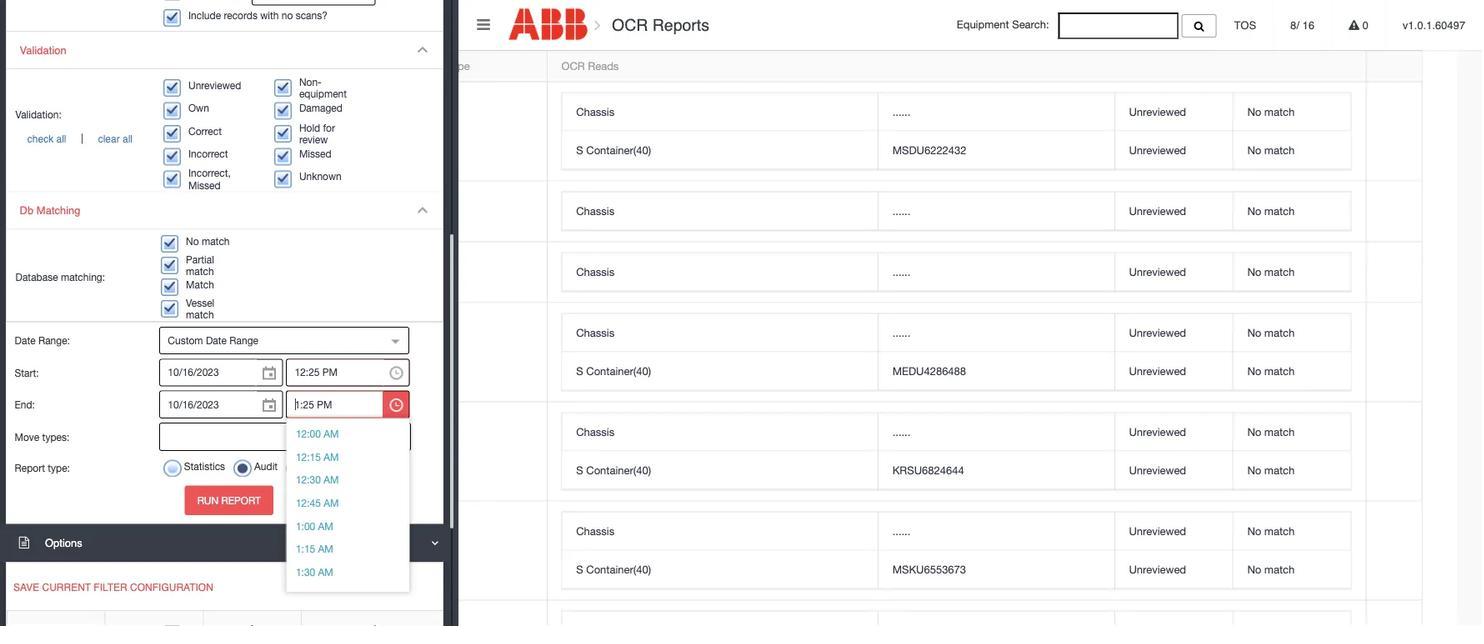 Task type: vqa. For each thing, say whether or not it's contained in the screenshot.
'Save' associated with Save & Next
no



Task type: locate. For each thing, give the bounding box(es) containing it.
1 all from the left
[[56, 133, 66, 144]]

16 for ap20231016001774 2023-10-16 13:24:16
[[115, 354, 127, 367]]

25 cell
[[310, 82, 403, 181], [310, 501, 403, 601]]

5 unreviewed cell from the top
[[1114, 314, 1233, 352]]

1 vertical spatial missed
[[188, 179, 221, 191]]

tos button
[[1218, 0, 1273, 50]]

range
[[230, 335, 258, 346]]

am right the 12:45
[[324, 497, 339, 508]]

16 inside ap20231016001776 2023-10-16 13:24:54
[[115, 133, 127, 146]]

10- inside ap20231016001776 2023-10-16 13:24:54
[[99, 133, 115, 146]]

am inside option
[[318, 543, 333, 554]]

exit for 2023-10-16 13:24:54
[[417, 125, 440, 137]]

5 exit from the top
[[417, 544, 440, 557]]

3 exit from the top
[[417, 266, 440, 278]]

1 vertical spatial ocr
[[561, 59, 585, 72]]

chassis cell for krsu6824644
[[562, 413, 878, 451]]

1 horizontal spatial ocr
[[612, 15, 648, 34]]

unreviewed cell for ...... cell for msku6553673
[[1114, 512, 1233, 551]]

reports
[[653, 15, 709, 34], [128, 27, 178, 40]]

6 ...... cell from the top
[[878, 512, 1114, 551]]

6 ...... from the top
[[893, 524, 911, 537]]

2 25 from the top
[[325, 544, 337, 557]]

ap20231016001776 2023-10-16 13:24:54
[[71, 116, 172, 146]]

am for 1:45 am
[[318, 589, 333, 601]]

unreviewed for msku6553673 cell
[[1129, 563, 1186, 576]]

1 no match from the top
[[1247, 105, 1295, 118]]

1:00
[[296, 520, 315, 531]]

move type
[[417, 59, 470, 72]]

date left range:
[[15, 335, 36, 346]]

1 25 cell from the top
[[310, 82, 403, 181]]

ocr reads
[[561, 59, 619, 72]]

2 25 cell from the top
[[310, 501, 403, 601]]

10- down ap20231016001772
[[99, 454, 115, 466]]

include
[[188, 9, 221, 21]]

1 chassis cell from the top
[[562, 93, 878, 131]]

12:45 am
[[296, 497, 339, 508]]

s container(40) for medu4286488
[[576, 364, 651, 377]]

1 horizontal spatial missed
[[299, 148, 331, 159]]

10- inside ap20231016001775 2023-10-16 13:24:31
[[99, 274, 115, 287]]

audit
[[254, 461, 278, 472]]

exit cell
[[403, 82, 547, 181], [403, 181, 547, 242], [403, 242, 547, 303], [403, 402, 547, 501], [403, 501, 547, 601]]

list box
[[287, 422, 409, 626]]

s container(40) for krsu6824644
[[576, 464, 651, 476]]

10- down ap20231016001775
[[99, 274, 115, 287]]

am up 21
[[324, 427, 339, 439]]

move inside row
[[417, 59, 444, 72]]

exit cell for 2023-10-16 13:23:53
[[403, 501, 547, 601]]

4 no match cell from the top
[[1233, 253, 1351, 291]]

21
[[325, 445, 337, 458]]

with
[[260, 9, 279, 21]]

5 ...... from the top
[[893, 425, 911, 438]]

cell containing ap20231016001771
[[57, 501, 310, 601]]

0 vertical spatial missed
[[299, 148, 331, 159]]

6 unreviewed cell from the top
[[1114, 352, 1233, 391]]

move types:
[[15, 431, 69, 443]]

4 chassis from the top
[[576, 326, 615, 339]]

9 unreviewed cell from the top
[[1114, 512, 1233, 551]]

0 button
[[1332, 0, 1385, 50]]

all down ap20231016001776
[[123, 133, 133, 144]]

16 down ap20231016001772
[[115, 454, 127, 466]]

16 inside ap20231016001774 2023-10-16 13:24:16
[[115, 354, 127, 367]]

3 ...... from the top
[[893, 265, 911, 278]]

exit cell for 2023-10-16 13:24:54
[[403, 82, 547, 181]]

None field
[[1058, 13, 1179, 39], [160, 424, 181, 450], [1058, 13, 1179, 39], [160, 424, 181, 450]]

1 vertical spatial report
[[221, 494, 261, 506]]

ocr inside row
[[561, 59, 585, 72]]

am right 1:30
[[318, 566, 333, 578]]

10- inside ap20231016001771 2023-10-16 13:23:53
[[99, 553, 115, 566]]

3 chassis cell from the top
[[562, 253, 878, 291]]

1 exit from the top
[[417, 125, 440, 137]]

no for msdu6222432 cell
[[1247, 143, 1261, 156]]

10 no match from the top
[[1247, 563, 1295, 576]]

am right 1:00 on the bottom left
[[318, 520, 333, 531]]

missed down the incorrect,
[[188, 179, 221, 191]]

menu
[[6, 0, 443, 323]]

None text field
[[160, 392, 257, 417]]

no for msdu6222432's ...... cell
[[1247, 105, 1261, 118]]

s container(40) cell for krsu6824644
[[562, 451, 878, 490]]

16 for ap20231016001777 2023-10-16 13:25:03
[[115, 213, 127, 226]]

s for msku6553673
[[576, 563, 583, 576]]

all right check in the top left of the page
[[56, 133, 66, 144]]

2 ...... cell from the top
[[878, 192, 1114, 230]]

1 vertical spatial 25 cell
[[310, 501, 403, 601]]

ocr up reads
[[612, 15, 648, 34]]

5 no match from the top
[[1247, 326, 1295, 339]]

menu containing validation
[[6, 0, 443, 323]]

exit
[[417, 125, 440, 137], [417, 205, 440, 218], [417, 266, 440, 278], [417, 445, 440, 458], [417, 544, 440, 557]]

correct
[[188, 125, 222, 137]]

tab list containing home
[[56, 18, 1457, 626]]

None text field
[[160, 360, 257, 385], [287, 360, 383, 385], [287, 392, 383, 417], [160, 360, 257, 385], [287, 360, 383, 385], [287, 392, 383, 417]]

unreviewed cell for krsu6824644 cell
[[1114, 451, 1233, 490]]

10- down ap20231016001774
[[99, 354, 115, 367]]

3 no match from the top
[[1247, 204, 1295, 217]]

move left the types:
[[15, 431, 39, 443]]

4 exit cell from the top
[[403, 402, 547, 501]]

equipment
[[957, 18, 1009, 31]]

10- inside ap20231016001777 2023-10-16 13:25:03
[[99, 213, 115, 226]]

s
[[576, 143, 583, 156], [576, 364, 583, 377], [576, 464, 583, 476], [576, 563, 583, 576]]

2 s container(40) from the top
[[576, 364, 651, 377]]

5 2023- from the top
[[71, 454, 99, 466]]

...... cell for krsu6824644
[[878, 413, 1114, 451]]

4 s container(40) from the top
[[576, 563, 651, 576]]

1 horizontal spatial all
[[123, 133, 133, 144]]

no match for first no match cell from the bottom
[[1247, 563, 1295, 576]]

container(40) for krsu6824644
[[586, 464, 651, 476]]

database matching:
[[15, 272, 105, 283]]

exit for 2023-10-16 13:24:31
[[417, 266, 440, 278]]

report right run
[[221, 494, 261, 506]]

10- down ap20231016001776
[[99, 133, 115, 146]]

3 2023- from the top
[[71, 274, 99, 287]]

am for 12:15 am
[[324, 450, 339, 462]]

check
[[27, 133, 54, 144]]

2023- for 2023-10-16 13:24:31
[[71, 274, 99, 287]]

4 chassis cell from the top
[[562, 314, 878, 352]]

25 cell for 13:24:54
[[310, 82, 403, 181]]

am for 1:15 am
[[318, 543, 333, 554]]

equipment search:
[[957, 18, 1058, 31]]

4 unreviewed cell from the top
[[1114, 253, 1233, 291]]

1 vertical spatial move
[[15, 431, 39, 443]]

2 s container(40) cell from the top
[[562, 352, 878, 391]]

type:
[[48, 462, 70, 474]]

16 down ap20231016001774
[[115, 354, 127, 367]]

date left range
[[206, 335, 227, 346]]

16 down ap20231016001775
[[115, 274, 127, 287]]

1 horizontal spatial date
[[206, 335, 227, 346]]

12:15
[[296, 450, 321, 462]]

row containing ap20231016001777
[[57, 181, 1422, 242]]

types:
[[42, 431, 69, 443]]

0 vertical spatial 25 cell
[[310, 82, 403, 181]]

4 s container(40) cell from the top
[[562, 551, 878, 589]]

0
[[1360, 19, 1369, 31]]

search image
[[1194, 21, 1204, 32]]

reports link
[[116, 18, 189, 52]]

4 2023- from the top
[[71, 354, 99, 367]]

2 chassis from the top
[[576, 204, 615, 217]]

am down review on the bottom of page
[[324, 473, 339, 485]]

9 no match from the top
[[1247, 524, 1295, 537]]

no for ...... cell associated with krsu6824644
[[1247, 425, 1261, 438]]

records
[[224, 9, 258, 21]]

am right 1:45
[[318, 589, 333, 601]]

1 s from the top
[[576, 143, 583, 156]]

ocr for ocr reads
[[561, 59, 585, 72]]

row group
[[57, 82, 1422, 626], [562, 93, 1351, 169], [562, 314, 1351, 391], [562, 413, 1351, 490], [562, 512, 1351, 589]]

tab list
[[56, 18, 1457, 626]]

4 container(40) from the top
[[586, 563, 651, 576]]

incorrect
[[188, 148, 228, 159]]

s container(40) cell for medu4286488
[[562, 352, 878, 391]]

5 ...... cell from the top
[[878, 413, 1114, 451]]

move
[[417, 59, 444, 72], [15, 431, 39, 443]]

0 vertical spatial 25
[[325, 125, 337, 137]]

2023- for 2023-10-16 13:25:03
[[71, 213, 99, 226]]

am for 1:30 am
[[318, 566, 333, 578]]

2023- inside ap20231016001777 2023-10-16 13:25:03
[[71, 213, 99, 226]]

no match for sixth no match cell from the bottom of the page
[[1247, 326, 1295, 339]]

16 inside ap20231016001771 2023-10-16 13:23:53
[[115, 553, 127, 566]]

...... cell for msdu6222432
[[878, 93, 1114, 131]]

3 10- from the top
[[99, 274, 115, 287]]

5 chassis cell from the top
[[562, 413, 878, 451]]

unreviewed cell for msdu6222432's ...... cell
[[1114, 93, 1233, 131]]

s container(40)
[[576, 143, 651, 156], [576, 364, 651, 377], [576, 464, 651, 476], [576, 563, 651, 576]]

clear all
[[98, 133, 133, 144]]

unreviewed cell
[[1114, 93, 1233, 131], [1114, 131, 1233, 169], [1114, 192, 1233, 230], [1114, 253, 1233, 291], [1114, 314, 1233, 352], [1114, 352, 1233, 391], [1114, 413, 1233, 451], [1114, 451, 1233, 490], [1114, 512, 1233, 551], [1114, 551, 1233, 589]]

0 vertical spatial ocr
[[612, 15, 648, 34]]

6 chassis cell from the top
[[562, 512, 878, 551]]

9 no match cell from the top
[[1233, 512, 1351, 551]]

2023- for 2023-10-16 13:23:53
[[71, 553, 99, 566]]

am for 1:00 am
[[318, 520, 333, 531]]

unreviewed for msdu6222432's ...... cell
[[1129, 105, 1186, 118]]

no for third ...... cell from the top of the page
[[1247, 265, 1261, 278]]

report
[[15, 462, 45, 474], [221, 494, 261, 506]]

no match for ninth no match cell from the top
[[1247, 524, 1295, 537]]

4 ...... from the top
[[893, 326, 911, 339]]

10 no match cell from the top
[[1233, 551, 1351, 589]]

incorrect, missed
[[188, 167, 231, 191]]

25 right hold
[[325, 125, 337, 137]]

12:00 am
[[296, 427, 339, 439]]

chassis cell
[[562, 93, 878, 131], [562, 192, 878, 230], [562, 253, 878, 291], [562, 314, 878, 352], [562, 413, 878, 451], [562, 512, 878, 551]]

12:15 am
[[296, 450, 339, 462]]

missed
[[299, 148, 331, 159], [188, 179, 221, 191]]

25
[[325, 125, 337, 137], [325, 544, 337, 557]]

move for move type
[[417, 59, 444, 72]]

s for msdu6222432
[[576, 143, 583, 156]]

1 horizontal spatial reports
[[653, 15, 709, 34]]

1 s container(40) cell from the top
[[562, 131, 878, 169]]

missed down review
[[299, 148, 331, 159]]

1:15 am
[[296, 543, 333, 554]]

16 inside ap20231016001772 2023-10-16 13:23:56
[[115, 454, 127, 466]]

custom date range
[[168, 335, 258, 346]]

2 10- from the top
[[99, 213, 115, 226]]

s container(40) cell
[[562, 131, 878, 169], [562, 352, 878, 391], [562, 451, 878, 490], [562, 551, 878, 589]]

no inside no match partial match match vessel match
[[186, 235, 199, 247]]

6 10- from the top
[[99, 553, 115, 566]]

run report button
[[185, 485, 273, 515]]

4 no match from the top
[[1247, 265, 1295, 278]]

clear
[[98, 133, 120, 144]]

1 horizontal spatial move
[[417, 59, 444, 72]]

2 2023- from the top
[[71, 213, 99, 226]]

1 ...... from the top
[[893, 105, 911, 118]]

10- inside ap20231016001772 2023-10-16 13:23:56
[[99, 454, 115, 466]]

unreviewed for medu4286488 ...... cell
[[1129, 326, 1186, 339]]

5 10- from the top
[[99, 454, 115, 466]]

unreviewed for "medu4286488" "cell"
[[1129, 364, 1186, 377]]

am right 1:15
[[318, 543, 333, 554]]

unreviewed cell for msku6553673 cell
[[1114, 551, 1233, 589]]

2023- inside ap20231016001775 2023-10-16 13:24:31
[[71, 274, 99, 287]]

6 no match from the top
[[1247, 364, 1295, 377]]

2 container(40) from the top
[[586, 364, 651, 377]]

home
[[71, 27, 103, 40]]

1 unreviewed cell from the top
[[1114, 93, 1233, 131]]

10- down ap20231016001771
[[99, 553, 115, 566]]

for
[[323, 122, 335, 133]]

chassis for msku6553673
[[576, 524, 615, 537]]

s container(40) for msdu6222432
[[576, 143, 651, 156]]

ap20231016001774
[[71, 337, 169, 350]]

unreviewed cell for second ...... cell
[[1114, 192, 1233, 230]]

7 unreviewed cell from the top
[[1114, 413, 1233, 451]]

5 exit cell from the top
[[403, 501, 547, 601]]

1 chassis from the top
[[576, 105, 615, 118]]

exit cell for 2023-10-16 13:25:03
[[403, 181, 547, 242]]

2023- inside ap20231016001774 2023-10-16 13:24:16
[[71, 354, 99, 367]]

am right the 12:15 on the bottom
[[324, 450, 339, 462]]

4 exit from the top
[[417, 445, 440, 458]]

8 unreviewed cell from the top
[[1114, 451, 1233, 490]]

0 horizontal spatial report
[[15, 462, 45, 474]]

3 exit cell from the top
[[403, 242, 547, 303]]

10 unreviewed cell from the top
[[1114, 551, 1233, 589]]

13:23:53
[[130, 553, 172, 566]]

0 horizontal spatial move
[[15, 431, 39, 443]]

10- for 13:25:03
[[99, 213, 115, 226]]

row
[[57, 51, 1422, 82], [57, 82, 1422, 181], [562, 93, 1351, 131], [562, 131, 1351, 169], [57, 181, 1422, 242], [562, 192, 1351, 230], [57, 242, 1422, 303], [562, 253, 1351, 291], [57, 303, 1422, 402], [562, 314, 1351, 352], [562, 352, 1351, 391], [57, 402, 1422, 501], [562, 413, 1351, 451], [562, 451, 1351, 490], [57, 501, 1422, 601], [562, 512, 1351, 551], [562, 551, 1351, 589], [57, 601, 1422, 626], [7, 611, 443, 626], [562, 612, 1351, 626]]

ap20231016001771
[[71, 535, 169, 548]]

1 10- from the top
[[99, 133, 115, 146]]

16
[[1303, 19, 1315, 31], [115, 133, 127, 146], [115, 213, 127, 226], [115, 274, 127, 287], [115, 354, 127, 367], [115, 454, 127, 466], [115, 553, 127, 566]]

3 unreviewed cell from the top
[[1114, 192, 1233, 230]]

non-
[[299, 76, 322, 87]]

2023-
[[71, 133, 99, 146], [71, 213, 99, 226], [71, 274, 99, 287], [71, 354, 99, 367], [71, 454, 99, 466], [71, 553, 99, 566]]

row containing ap20231016001775
[[57, 242, 1422, 303]]

10- down ap20231016001777
[[99, 213, 115, 226]]

10- for 13:24:31
[[99, 274, 115, 287]]

3 no match cell from the top
[[1233, 192, 1351, 230]]

0 horizontal spatial all
[[56, 133, 66, 144]]

partial
[[186, 253, 214, 265]]

all
[[56, 133, 66, 144], [123, 133, 133, 144]]

report left type: on the bottom left of the page
[[15, 462, 45, 474]]

6 2023- from the top
[[71, 553, 99, 566]]

8 no match from the top
[[1247, 464, 1295, 476]]

16 inside ap20231016001777 2023-10-16 13:25:03
[[115, 213, 127, 226]]

exit for 2023-10-16 13:23:56
[[417, 445, 440, 458]]

6 no match cell from the top
[[1233, 352, 1351, 391]]

21 cell
[[310, 402, 403, 501]]

1 s container(40) from the top
[[576, 143, 651, 156]]

1 vertical spatial 25
[[325, 544, 337, 557]]

4 s from the top
[[576, 563, 583, 576]]

msdu6222432 cell
[[878, 131, 1114, 169]]

3 s container(40) cell from the top
[[562, 451, 878, 490]]

16 down ap20231016001771
[[115, 553, 127, 566]]

10- inside ap20231016001774 2023-10-16 13:24:16
[[99, 354, 115, 367]]

5 chassis from the top
[[576, 425, 615, 438]]

2 no match cell from the top
[[1233, 131, 1351, 169]]

7 no match cell from the top
[[1233, 413, 1351, 451]]

1:45 am option
[[287, 584, 409, 607]]

6 chassis from the top
[[576, 524, 615, 537]]

...... cell
[[878, 93, 1114, 131], [878, 192, 1114, 230], [878, 253, 1114, 291], [878, 314, 1114, 352], [878, 413, 1114, 451], [878, 512, 1114, 551]]

transaction
[[71, 59, 126, 72]]

msdu6222432
[[893, 143, 967, 156]]

16 down ap20231016001776
[[115, 133, 127, 146]]

13:23:56
[[130, 454, 172, 466]]

25 for 2023-10-16 13:23:53
[[325, 544, 337, 557]]

report type:
[[15, 462, 70, 474]]

cell
[[57, 82, 310, 181], [1366, 82, 1422, 181], [57, 181, 310, 242], [310, 181, 403, 242], [1366, 181, 1422, 242], [57, 242, 310, 303], [310, 242, 403, 303], [1366, 242, 1422, 303], [57, 303, 310, 402], [1366, 303, 1422, 402], [57, 402, 310, 501], [1366, 402, 1422, 501], [57, 501, 310, 601], [1366, 501, 1422, 601], [310, 601, 403, 626], [403, 601, 547, 626], [1366, 601, 1422, 626], [562, 612, 878, 626], [878, 612, 1114, 626], [1114, 612, 1233, 626], [1233, 612, 1351, 626]]

no for msku6553673 cell
[[1247, 563, 1261, 576]]

8/ 16 button
[[1274, 0, 1331, 50]]

4 10- from the top
[[99, 354, 115, 367]]

own
[[188, 102, 209, 114]]

0 horizontal spatial missed
[[188, 179, 221, 191]]

2 exit cell from the top
[[403, 181, 547, 242]]

7 no match from the top
[[1247, 425, 1295, 438]]

16 down ap20231016001777
[[115, 213, 127, 226]]

2 s from the top
[[576, 364, 583, 377]]

16 for ap20231016001772 2023-10-16 13:23:56
[[115, 454, 127, 466]]

date
[[206, 335, 227, 346], [15, 335, 36, 346]]

am
[[324, 427, 339, 439], [324, 450, 339, 462], [324, 473, 339, 485], [324, 497, 339, 508], [318, 520, 333, 531], [318, 543, 333, 554], [318, 566, 333, 578], [318, 589, 333, 601]]

unknown
[[299, 171, 342, 182]]

2023- inside ap20231016001776 2023-10-16 13:24:54
[[71, 133, 99, 146]]

no for "medu4286488" "cell"
[[1247, 364, 1261, 377]]

3 s container(40) from the top
[[576, 464, 651, 476]]

0 vertical spatial move
[[417, 59, 444, 72]]

2023- for 2023-10-16 13:24:54
[[71, 133, 99, 146]]

3 container(40) from the top
[[586, 464, 651, 476]]

25 for 2023-10-16 13:24:54
[[325, 125, 337, 137]]

bars image
[[477, 17, 490, 32]]

2 no match from the top
[[1247, 143, 1295, 156]]

2 all from the left
[[123, 133, 133, 144]]

am for 12:30 am
[[324, 473, 339, 485]]

cell containing ap20231016001774
[[57, 303, 310, 402]]

...... cell for msku6553673
[[878, 512, 1114, 551]]

statistics
[[184, 461, 225, 472]]

all for clear all
[[123, 133, 133, 144]]

2 chassis cell from the top
[[562, 192, 878, 230]]

1 exit cell from the top
[[403, 82, 547, 181]]

validation link
[[7, 32, 443, 69]]

1 ...... cell from the top
[[878, 93, 1114, 131]]

cell containing ap20231016001772
[[57, 402, 310, 501]]

grid
[[57, 51, 1422, 626]]

unreviewed for krsu6824644 cell
[[1129, 464, 1186, 476]]

no match for third no match cell from the top
[[1247, 204, 1295, 217]]

0 horizontal spatial date
[[15, 335, 36, 346]]

25 right 1:15
[[325, 544, 337, 557]]

chassis
[[576, 105, 615, 118], [576, 204, 615, 217], [576, 265, 615, 278], [576, 326, 615, 339], [576, 425, 615, 438], [576, 524, 615, 537]]

s for krsu6824644
[[576, 464, 583, 476]]

cell containing ap20231016001777
[[57, 181, 310, 242]]

ocr left reads
[[561, 59, 585, 72]]

db
[[20, 204, 34, 217]]

4 ...... cell from the top
[[878, 314, 1114, 352]]

row group for ap20231016001771 2023-10-16 13:23:53
[[562, 512, 1351, 589]]

2 unreviewed cell from the top
[[1114, 131, 1233, 169]]

2023- inside ap20231016001771 2023-10-16 13:23:53
[[71, 553, 99, 566]]

2 exit from the top
[[417, 205, 440, 218]]

1 25 from the top
[[325, 125, 337, 137]]

medu4286488
[[893, 364, 966, 377]]

2023- for 2023-10-16 13:23:56
[[71, 454, 99, 466]]

no match cell
[[1233, 93, 1351, 131], [1233, 131, 1351, 169], [1233, 192, 1351, 230], [1233, 253, 1351, 291], [1233, 314, 1351, 352], [1233, 352, 1351, 391], [1233, 413, 1351, 451], [1233, 451, 1351, 490], [1233, 512, 1351, 551], [1233, 551, 1351, 589]]

validation:
[[15, 108, 62, 120]]

ocr
[[612, 15, 648, 34], [561, 59, 585, 72]]

row group for ap20231016001774 2023-10-16 13:24:16
[[562, 314, 1351, 391]]

container(40)
[[586, 143, 651, 156], [586, 364, 651, 377], [586, 464, 651, 476], [586, 563, 651, 576]]

16 inside ap20231016001775 2023-10-16 13:24:31
[[115, 274, 127, 287]]

3 s from the top
[[576, 464, 583, 476]]

0 horizontal spatial ocr
[[561, 59, 585, 72]]

16 right 8/
[[1303, 19, 1315, 31]]

1 horizontal spatial report
[[221, 494, 261, 506]]

2023- inside ap20231016001772 2023-10-16 13:23:56
[[71, 454, 99, 466]]

1 container(40) from the top
[[586, 143, 651, 156]]

move left the 'type'
[[417, 59, 444, 72]]

1 2023- from the top
[[71, 133, 99, 146]]

12:45 am option
[[287, 491, 409, 514]]



Task type: describe. For each thing, give the bounding box(es) containing it.
13:24:31
[[130, 274, 172, 287]]

5 no match cell from the top
[[1233, 314, 1351, 352]]

ig3 cell
[[310, 303, 403, 402]]

13:25:03
[[130, 213, 172, 226]]

krsu6824644
[[893, 464, 964, 476]]

unreviewed for msdu6222432 cell
[[1129, 143, 1186, 156]]

unreviewed inside validation 'menu item'
[[188, 79, 241, 91]]

chassis for medu4286488
[[576, 326, 615, 339]]

am for 12:45 am
[[324, 497, 339, 508]]

cell containing ap20231016001776
[[57, 82, 310, 181]]

ap20231016001777 2023-10-16 13:25:03
[[71, 196, 172, 226]]

review
[[299, 134, 328, 145]]

1 no match cell from the top
[[1233, 93, 1351, 131]]

non- equipment
[[299, 76, 347, 99]]

start:
[[15, 367, 39, 378]]

...... for krsu6824644
[[893, 425, 911, 438]]

matching
[[37, 204, 81, 217]]

chassis cell for msdu6222432
[[562, 93, 878, 131]]

container(40) for medu4286488
[[586, 364, 651, 377]]

v1.0.1.60497 button
[[1386, 0, 1482, 50]]

exit cell for 2023-10-16 13:23:56
[[403, 402, 547, 501]]

1:30 am
[[296, 566, 333, 578]]

8/
[[1291, 19, 1300, 31]]

no for ...... cell for msku6553673
[[1247, 524, 1261, 537]]

12:30 am option
[[287, 468, 409, 491]]

check all link
[[15, 133, 78, 144]]

database
[[15, 272, 58, 283]]

no for krsu6824644 cell
[[1247, 464, 1261, 476]]

report inside button
[[221, 494, 261, 506]]

vessel
[[186, 297, 214, 308]]

1:15
[[296, 543, 315, 554]]

s container(40) cell for msku6553673
[[562, 551, 878, 589]]

damaged
[[299, 102, 343, 114]]

reads
[[588, 59, 619, 72]]

msku6553673
[[893, 563, 966, 576]]

am for 12:00 am
[[324, 427, 339, 439]]

3 ...... cell from the top
[[878, 253, 1114, 291]]

no match for 8th no match cell
[[1247, 464, 1295, 476]]

hold for review
[[299, 122, 335, 145]]

cell containing ap20231016001775
[[57, 242, 310, 303]]

unreviewed cell for third ...... cell from the top of the page
[[1114, 253, 1233, 291]]

16 for ap20231016001771 2023-10-16 13:23:53
[[115, 553, 127, 566]]

12:30 am
[[296, 473, 339, 485]]

db matching link
[[7, 192, 443, 230]]

unreviewed for ...... cell for msku6553673
[[1129, 524, 1186, 537]]

validation
[[20, 44, 66, 56]]

...... cell for medu4286488
[[878, 314, 1114, 352]]

equipment
[[299, 88, 347, 99]]

container(40) for msku6553673
[[586, 563, 651, 576]]

3 chassis from the top
[[576, 265, 615, 278]]

run
[[197, 494, 219, 506]]

s container(40) for msku6553673
[[576, 563, 651, 576]]

13:24:16
[[130, 354, 172, 367]]

...... for medu4286488
[[893, 326, 911, 339]]

row containing transaction
[[57, 51, 1422, 82]]

chassis cell for medu4286488
[[562, 314, 878, 352]]

16 for ap20231016001776 2023-10-16 13:24:54
[[115, 133, 127, 146]]

2023- for 2023-10-16 13:24:16
[[71, 354, 99, 367]]

custom
[[168, 335, 203, 346]]

16 for ap20231016001775 2023-10-16 13:24:31
[[115, 274, 127, 287]]

13:24:54
[[130, 133, 172, 146]]

ocr reports
[[607, 15, 709, 34]]

0 vertical spatial report
[[15, 462, 45, 474]]

10- for 13:23:56
[[99, 454, 115, 466]]

end:
[[15, 399, 35, 410]]

matching:
[[61, 272, 105, 283]]

container(40) for msdu6222432
[[586, 143, 651, 156]]

no match for fourth no match cell from the bottom
[[1247, 425, 1295, 438]]

ap20231016001772 2023-10-16 13:23:56
[[71, 436, 172, 466]]

unreviewed for third ...... cell from the top of the page
[[1129, 265, 1186, 278]]

...... for msku6553673
[[893, 524, 911, 537]]

unreviewed for second ...... cell
[[1129, 204, 1186, 217]]

10- for 13:24:54
[[99, 133, 115, 146]]

12:00 am option
[[287, 422, 409, 445]]

list box containing 12:00 am
[[287, 422, 409, 626]]

2 date from the left
[[15, 335, 36, 346]]

...... for msdu6222432
[[893, 105, 911, 118]]

v1.0.1.60497
[[1403, 19, 1466, 31]]

1:45 am
[[296, 589, 333, 601]]

medu4286488 cell
[[878, 352, 1114, 391]]

krsu6824644 cell
[[878, 451, 1114, 490]]

unreviewed for ...... cell associated with krsu6824644
[[1129, 425, 1186, 438]]

exit for 2023-10-16 13:25:03
[[417, 205, 440, 218]]

chassis cell for msku6553673
[[562, 512, 878, 551]]

10- for 13:23:53
[[99, 553, 115, 566]]

8 no match cell from the top
[[1233, 451, 1351, 490]]

home link
[[59, 18, 115, 52]]

s container(40) cell for msdu6222432
[[562, 131, 878, 169]]

12:00
[[296, 427, 321, 439]]

1:15 am option
[[287, 537, 409, 560]]

entry
[[417, 346, 452, 359]]

16 inside dropdown button
[[1303, 19, 1315, 31]]

chassis for krsu6824644
[[576, 425, 615, 438]]

no
[[282, 9, 293, 21]]

1 date from the left
[[206, 335, 227, 346]]

12:15 am option
[[287, 445, 409, 468]]

clear all link
[[86, 133, 145, 144]]

ap20231016001777
[[71, 196, 169, 209]]

2 ...... from the top
[[893, 204, 911, 217]]

tos
[[1234, 19, 1256, 31]]

warning image
[[1349, 20, 1360, 30]]

no match for sixth no match cell from the top
[[1247, 364, 1295, 377]]

exit for 2023-10-16 13:23:53
[[417, 544, 440, 557]]

db matching
[[20, 204, 81, 217]]

db matching menu item
[[7, 192, 443, 322]]

type
[[447, 59, 470, 72]]

1:00 am
[[296, 520, 333, 531]]

grid containing transaction
[[57, 51, 1422, 626]]

missed inside incorrect, missed
[[188, 179, 221, 191]]

unreviewed cell for medu4286488 ...... cell
[[1114, 314, 1233, 352]]

12:30
[[296, 473, 321, 485]]

no match for tenth no match cell from the bottom of the page
[[1247, 105, 1295, 118]]

check all
[[27, 133, 66, 144]]

unreviewed cell for "medu4286488" "cell"
[[1114, 352, 1233, 391]]

row group for ap20231016001772 2023-10-16 13:23:56
[[562, 413, 1351, 490]]

all for check all
[[56, 133, 66, 144]]

no for medu4286488 ...... cell
[[1247, 326, 1261, 339]]

0 horizontal spatial reports
[[128, 27, 178, 40]]

no match for fourth no match cell
[[1247, 265, 1295, 278]]

ap20231016001776
[[71, 116, 169, 129]]

unreviewed cell for msdu6222432 cell
[[1114, 131, 1233, 169]]

1:30 am option
[[287, 560, 409, 584]]

chassis for msdu6222432
[[576, 105, 615, 118]]

hold
[[299, 122, 320, 133]]

ap20231016001771 2023-10-16 13:23:53
[[71, 535, 172, 566]]

range:
[[38, 335, 70, 346]]

ap20231016001772
[[71, 436, 169, 449]]

match
[[186, 278, 214, 290]]

8/ 16
[[1291, 19, 1315, 31]]

ocr for ocr reports
[[612, 15, 648, 34]]

|
[[78, 132, 86, 143]]

search:
[[1012, 18, 1049, 31]]

no match for ninth no match cell from the bottom of the page
[[1247, 143, 1295, 156]]

10- for 13:24:16
[[99, 354, 115, 367]]

run report
[[197, 494, 261, 506]]

row group for ap20231016001776 2023-10-16 13:24:54
[[562, 93, 1351, 169]]

1:00 am option
[[287, 514, 409, 537]]

no match partial match match vessel match
[[186, 235, 230, 321]]

node
[[325, 59, 351, 72]]

ap20231016001775
[[71, 257, 169, 270]]

s for medu4286488
[[576, 364, 583, 377]]

12:45
[[296, 497, 321, 508]]

validation menu item
[[7, 32, 443, 192]]

unreviewed cell for ...... cell associated with krsu6824644
[[1114, 413, 1233, 451]]

ap20231016001775 2023-10-16 13:24:31
[[71, 257, 172, 287]]

msku6553673 cell
[[878, 551, 1114, 589]]

ig3
[[325, 346, 342, 359]]

1:30
[[296, 566, 315, 578]]

incorrect,
[[188, 167, 231, 179]]

1:45
[[296, 589, 315, 601]]

entry cell
[[403, 303, 547, 402]]

no for second ...... cell
[[1247, 204, 1261, 217]]

date range:
[[15, 335, 70, 346]]



